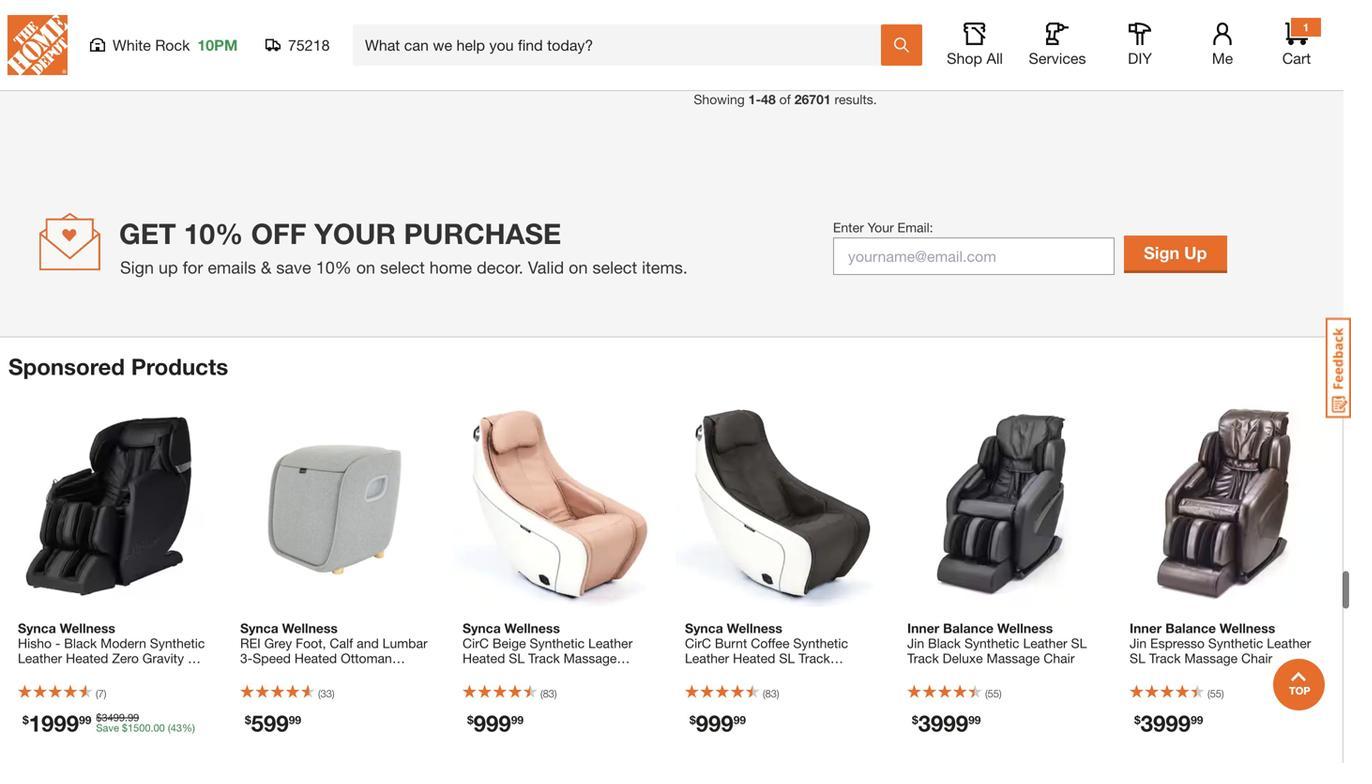 Task type: vqa. For each thing, say whether or not it's contained in the screenshot.


Task type: describe. For each thing, give the bounding box(es) containing it.
valid
[[528, 257, 564, 277]]

) for inner balance wellness jin espresso synthetic leather sl track massage chair
[[1222, 687, 1224, 700]]

( for circ burnt coffee synthetic leather heated sl track massage chair
[[763, 687, 766, 700]]

synca wellness hisho - black modern synthetic leather heated zero gravity sl track deluxe massage chair
[[18, 620, 205, 681]]

$ inside $ 599 99
[[245, 713, 251, 726]]

synca wellness rei grey foot, calf and lumbar 3-speed heated ottoman massager with warm cotton shiatsu calf massage
[[240, 620, 428, 696]]

synca for -
[[18, 620, 56, 636]]

1-
[[749, 91, 761, 107]]

( for circ beige synthetic leather heated sl track massage chair
[[541, 687, 543, 700]]

gravity
[[142, 650, 184, 666]]

3999 for deluxe
[[919, 709, 969, 736]]

wellness for coffee
[[727, 620, 783, 636]]

( inside the $ 1999 99 $ 3499 . 99 save $ 1500 . 00 ( 43 %)
[[168, 722, 171, 734]]

&
[[261, 257, 272, 277]]

synca wellness circ beige synthetic leather heated sl track massage chair
[[463, 620, 633, 681]]

$ 1999 99 $ 3499 . 99 save $ 1500 . 00 ( 43 %)
[[23, 709, 195, 736]]

-
[[55, 635, 60, 651]]

55 for deluxe
[[988, 687, 999, 700]]

rei
[[240, 635, 261, 651]]

) for inner balance wellness jin black synthetic leather sl track deluxe massage chair
[[999, 687, 1002, 700]]

massage inside 'synca wellness hisho - black modern synthetic leather heated zero gravity sl track deluxe massage chair'
[[97, 665, 150, 681]]

( for hisho - black modern synthetic leather heated zero gravity sl track deluxe massage chair
[[96, 687, 98, 700]]

and
[[357, 635, 379, 651]]

0 horizontal spatial 10%
[[184, 217, 243, 250]]

black for heated
[[64, 635, 97, 651]]

up
[[159, 257, 178, 277]]

products
[[131, 353, 228, 380]]

$ 3999 99 for deluxe
[[912, 709, 981, 736]]

00
[[154, 722, 165, 734]]

deluxe inside inner balance wellness jin black synthetic leather sl track deluxe massage chair
[[943, 650, 983, 666]]

services button
[[1028, 23, 1088, 68]]

heated inside synca wellness circ beige synthetic leather heated sl track massage chair
[[463, 650, 505, 666]]

( 55 ) for deluxe
[[985, 687, 1002, 700]]

1999
[[29, 709, 79, 736]]

shop
[[947, 49, 983, 67]]

0 vertical spatial calf
[[330, 635, 353, 651]]

( 33 )
[[318, 687, 335, 700]]

synthetic for jin black synthetic leather sl track deluxe massage chair
[[965, 635, 1020, 651]]

75218
[[288, 36, 330, 54]]

your
[[868, 220, 894, 235]]

your
[[314, 217, 396, 250]]

43
[[171, 722, 182, 734]]

55 for massage
[[1210, 687, 1222, 700]]

save
[[96, 722, 119, 734]]

grey
[[264, 635, 292, 651]]

synthetic for circ burnt coffee synthetic leather heated sl track massage chair
[[793, 635, 848, 651]]

48
[[761, 91, 776, 107]]

jin black synthetic leather sl track deluxe massage chair image
[[898, 399, 1106, 607]]

What can we help you find today? search field
[[365, 25, 880, 65]]

beige
[[493, 635, 526, 651]]

lumbar
[[383, 635, 428, 651]]

email:
[[898, 220, 934, 235]]

black for track
[[928, 635, 961, 651]]

inner for black
[[908, 620, 940, 636]]

me button
[[1193, 23, 1253, 68]]

wellness for synthetic
[[505, 620, 560, 636]]

inner for espresso
[[1130, 620, 1162, 636]]

diy
[[1128, 49, 1152, 67]]

track inside 'synca wellness hisho - black modern synthetic leather heated zero gravity sl track deluxe massage chair'
[[18, 665, 49, 681]]

synca for burnt
[[685, 620, 723, 636]]

%)
[[182, 722, 195, 734]]

enter
[[833, 220, 864, 235]]

diy button
[[1110, 23, 1170, 68]]

yourname@email.com text field
[[833, 237, 1115, 275]]

sign up button
[[1124, 235, 1227, 270]]

synthetic for jin espresso synthetic leather sl track massage chair
[[1209, 635, 1264, 651]]

warm
[[330, 665, 364, 681]]

cotton
[[368, 665, 408, 681]]

999 for chair
[[474, 709, 511, 736]]

circ for heated
[[463, 635, 489, 651]]

( for jin espresso synthetic leather sl track massage chair
[[1208, 687, 1210, 700]]

) for synca wellness rei grey foot, calf and lumbar 3-speed heated ottoman massager with warm cotton shiatsu calf massage
[[332, 687, 335, 700]]

inner balance wellness jin espresso synthetic leather sl track massage chair
[[1130, 620, 1312, 666]]

track for jin black synthetic leather sl track deluxe massage chair
[[908, 650, 939, 666]]

heated inside synca wellness circ burnt coffee synthetic leather heated sl track massage chair
[[733, 650, 776, 666]]

with
[[302, 665, 326, 681]]

sign up
[[1144, 243, 1207, 263]]

999 for massage
[[696, 709, 734, 736]]

2 on from the left
[[569, 257, 588, 277]]

sign inside get 10% off your purchase sign up for emails & save 10% on select home decor. valid on select items.
[[120, 257, 154, 277]]

save
[[276, 257, 311, 277]]

purchase
[[404, 217, 561, 250]]

coffee
[[751, 635, 790, 651]]

$ 599 99
[[245, 709, 301, 736]]

decor.
[[477, 257, 523, 277]]

sign inside button
[[1144, 243, 1180, 263]]

jin for jin espresso synthetic leather sl track massage chair
[[1130, 635, 1147, 651]]

massage inside synca wellness circ burnt coffee synthetic leather heated sl track massage chair
[[685, 665, 738, 681]]

hisho
[[18, 635, 52, 651]]

) for synca wellness circ burnt coffee synthetic leather heated sl track massage chair
[[777, 687, 779, 700]]

get
[[119, 217, 176, 250]]

synca for beige
[[463, 620, 501, 636]]

leather inside 'synca wellness hisho - black modern synthetic leather heated zero gravity sl track deluxe massage chair'
[[18, 650, 62, 666]]

1 on from the left
[[356, 257, 375, 277]]

99 for circ beige synthetic leather heated sl track massage chair
[[511, 713, 524, 726]]

599
[[251, 709, 289, 736]]

ottoman
[[341, 650, 392, 666]]

cart 1
[[1283, 21, 1311, 67]]

sl inside synca wellness circ burnt coffee synthetic leather heated sl track massage chair
[[779, 650, 795, 666]]

) for synca wellness circ beige synthetic leather heated sl track massage chair
[[555, 687, 557, 700]]

( 83 ) for sl
[[763, 687, 779, 700]]

chair inside synca wellness circ beige synthetic leather heated sl track massage chair
[[463, 665, 494, 681]]

balance for black
[[943, 620, 994, 636]]

1 select from the left
[[380, 257, 425, 277]]

chair inside synca wellness circ burnt coffee synthetic leather heated sl track massage chair
[[742, 665, 773, 681]]

speed
[[253, 650, 291, 666]]

wellness for black
[[60, 620, 115, 636]]

83 for track
[[543, 687, 555, 700]]

1500
[[128, 722, 151, 734]]

feedback link image
[[1326, 317, 1351, 419]]

83 for sl
[[766, 687, 777, 700]]

( 55 ) for massage
[[1208, 687, 1224, 700]]

) for synca wellness hisho - black modern synthetic leather heated zero gravity sl track deluxe massage chair
[[104, 687, 106, 700]]

of
[[780, 91, 791, 107]]

99 for jin black synthetic leather sl track deluxe massage chair
[[969, 713, 981, 726]]

enter your email:
[[833, 220, 934, 235]]

1
[[1303, 21, 1310, 34]]



Task type: locate. For each thing, give the bounding box(es) containing it.
jin espresso synthetic leather sl track massage chair image
[[1121, 399, 1328, 607]]

) down synca wellness circ burnt coffee synthetic leather heated sl track massage chair
[[777, 687, 779, 700]]

home
[[430, 257, 472, 277]]

white rock 10pm
[[113, 36, 238, 54]]

black inside 'synca wellness hisho - black modern synthetic leather heated zero gravity sl track deluxe massage chair'
[[64, 635, 97, 651]]

leather inside synca wellness circ burnt coffee synthetic leather heated sl track massage chair
[[685, 650, 729, 666]]

1 $ 3999 99 from the left
[[912, 709, 981, 736]]

select left items.
[[593, 257, 637, 277]]

hisho - black modern synthetic leather heated zero gravity sl track deluxe massage chair image
[[8, 399, 216, 607]]

2 55 from the left
[[1210, 687, 1222, 700]]

cart
[[1283, 49, 1311, 67]]

sponsored products
[[8, 353, 228, 380]]

$ 999 99 down burnt
[[690, 709, 746, 736]]

synthetic inside 'synca wellness hisho - black modern synthetic leather heated zero gravity sl track deluxe massage chair'
[[150, 635, 205, 651]]

modern
[[101, 635, 146, 651]]

26701
[[795, 91, 831, 107]]

synca inside synca wellness circ beige synthetic leather heated sl track massage chair
[[463, 620, 501, 636]]

3 synca from the left
[[463, 620, 501, 636]]

0 horizontal spatial $ 999 99
[[467, 709, 524, 736]]

results.
[[835, 91, 877, 107]]

3 heated from the left
[[463, 650, 505, 666]]

1 ) from the left
[[104, 687, 106, 700]]

massage
[[564, 650, 617, 666], [987, 650, 1040, 666], [1185, 650, 1238, 666], [97, 665, 150, 681], [685, 665, 738, 681], [315, 680, 368, 696]]

synca wellness circ burnt coffee synthetic leather heated sl track massage chair
[[685, 620, 848, 681]]

leather inside inner balance wellness jin espresso synthetic leather sl track massage chair
[[1267, 635, 1312, 651]]

massage inside synca wellness rei grey foot, calf and lumbar 3-speed heated ottoman massager with warm cotton shiatsu calf massage
[[315, 680, 368, 696]]

circ inside synca wellness circ beige synthetic leather heated sl track massage chair
[[463, 635, 489, 651]]

0 horizontal spatial 3999
[[919, 709, 969, 736]]

0 horizontal spatial black
[[64, 635, 97, 651]]

( down inner balance wellness jin espresso synthetic leather sl track massage chair
[[1208, 687, 1210, 700]]

jin inside inner balance wellness jin black synthetic leather sl track deluxe massage chair
[[908, 635, 925, 651]]

55 down inner balance wellness jin espresso synthetic leather sl track massage chair
[[1210, 687, 1222, 700]]

1 synthetic from the left
[[150, 635, 205, 651]]

0 horizontal spatial 83
[[543, 687, 555, 700]]

black inside inner balance wellness jin black synthetic leather sl track deluxe massage chair
[[928, 635, 961, 651]]

off
[[251, 217, 306, 250]]

inner inside inner balance wellness jin espresso synthetic leather sl track massage chair
[[1130, 620, 1162, 636]]

10% up emails
[[184, 217, 243, 250]]

2 balance from the left
[[1166, 620, 1216, 636]]

balance inside inner balance wellness jin black synthetic leather sl track deluxe massage chair
[[943, 620, 994, 636]]

2 circ from the left
[[685, 635, 711, 651]]

1 $ 999 99 from the left
[[467, 709, 524, 736]]

1 inner from the left
[[908, 620, 940, 636]]

1 horizontal spatial 83
[[766, 687, 777, 700]]

5 ) from the left
[[999, 687, 1002, 700]]

1 horizontal spatial $ 999 99
[[690, 709, 746, 736]]

wellness inside inner balance wellness jin black synthetic leather sl track deluxe massage chair
[[998, 620, 1053, 636]]

) up 3499
[[104, 687, 106, 700]]

massage inside inner balance wellness jin espresso synthetic leather sl track massage chair
[[1185, 650, 1238, 666]]

0 horizontal spatial balance
[[943, 620, 994, 636]]

3-
[[240, 650, 253, 666]]

( up the $ 1999 99 $ 3499 . 99 save $ 1500 . 00 ( 43 %)
[[96, 687, 98, 700]]

synthetic
[[150, 635, 205, 651], [530, 635, 585, 651], [793, 635, 848, 651], [965, 635, 1020, 651], [1209, 635, 1264, 651]]

$ 3999 99
[[912, 709, 981, 736], [1135, 709, 1204, 736]]

1 ( 83 ) from the left
[[541, 687, 557, 700]]

inner
[[908, 620, 940, 636], [1130, 620, 1162, 636]]

2 $ 999 99 from the left
[[690, 709, 746, 736]]

99 for circ burnt coffee synthetic leather heated sl track massage chair
[[734, 713, 746, 726]]

10pm
[[197, 36, 238, 54]]

83 down synca wellness circ burnt coffee synthetic leather heated sl track massage chair
[[766, 687, 777, 700]]

1 jin from the left
[[908, 635, 925, 651]]

wellness for foot,
[[282, 620, 338, 636]]

( 83 ) for track
[[541, 687, 557, 700]]

( 83 ) down synca wellness circ burnt coffee synthetic leather heated sl track massage chair
[[763, 687, 779, 700]]

services
[[1029, 49, 1086, 67]]

all
[[987, 49, 1003, 67]]

999 down burnt
[[696, 709, 734, 736]]

( for jin black synthetic leather sl track deluxe massage chair
[[985, 687, 988, 700]]

$ 999 99 down beige
[[467, 709, 524, 736]]

0 horizontal spatial ( 83 )
[[541, 687, 557, 700]]

espresso
[[1151, 635, 1205, 651]]

) down inner balance wellness jin black synthetic leather sl track deluxe massage chair
[[999, 687, 1002, 700]]

wellness inside synca wellness circ burnt coffee synthetic leather heated sl track massage chair
[[727, 620, 783, 636]]

synca right the lumbar
[[463, 620, 501, 636]]

circ burnt coffee synthetic leather heated sl track massage chair image
[[676, 399, 883, 607]]

) down synca wellness circ beige synthetic leather heated sl track massage chair
[[555, 687, 557, 700]]

1 synca from the left
[[18, 620, 56, 636]]

circ left burnt
[[685, 635, 711, 651]]

2 ( 55 ) from the left
[[1208, 687, 1224, 700]]

sl
[[1071, 635, 1087, 651], [188, 650, 204, 666], [509, 650, 525, 666], [779, 650, 795, 666], [1130, 650, 1146, 666]]

items.
[[642, 257, 688, 277]]

7
[[98, 687, 104, 700]]

1 horizontal spatial circ
[[685, 635, 711, 651]]

( for rei grey foot, calf and lumbar 3-speed heated ottoman massager with warm cotton shiatsu calf massage
[[318, 687, 321, 700]]

burnt
[[715, 635, 747, 651]]

6 wellness from the left
[[1220, 620, 1276, 636]]

heated inside 'synca wellness hisho - black modern synthetic leather heated zero gravity sl track deluxe massage chair'
[[66, 650, 108, 666]]

synca inside synca wellness rei grey foot, calf and lumbar 3-speed heated ottoman massager with warm cotton shiatsu calf massage
[[240, 620, 278, 636]]

on right valid
[[569, 257, 588, 277]]

foot,
[[296, 635, 326, 651]]

2 83 from the left
[[766, 687, 777, 700]]

wellness inside inner balance wellness jin espresso synthetic leather sl track massage chair
[[1220, 620, 1276, 636]]

( down inner balance wellness jin black synthetic leather sl track deluxe massage chair
[[985, 687, 988, 700]]

( down synca wellness circ beige synthetic leather heated sl track massage chair
[[541, 687, 543, 700]]

3499
[[102, 711, 125, 724]]

1 horizontal spatial black
[[928, 635, 961, 651]]

track for circ beige synthetic leather heated sl track massage chair
[[528, 650, 560, 666]]

heated
[[66, 650, 108, 666], [295, 650, 337, 666], [463, 650, 505, 666], [733, 650, 776, 666]]

2 wellness from the left
[[282, 620, 338, 636]]

0 horizontal spatial .
[[125, 711, 128, 724]]

0 horizontal spatial 55
[[988, 687, 999, 700]]

55 down inner balance wellness jin black synthetic leather sl track deluxe massage chair
[[988, 687, 999, 700]]

1 horizontal spatial calf
[[330, 635, 353, 651]]

synthetic inside synca wellness circ beige synthetic leather heated sl track massage chair
[[530, 635, 585, 651]]

0 horizontal spatial $ 3999 99
[[912, 709, 981, 736]]

showing 1-48 of 26701 results.
[[694, 91, 877, 107]]

jin
[[908, 635, 925, 651], [1130, 635, 1147, 651]]

2 $ 3999 99 from the left
[[1135, 709, 1204, 736]]

sl inside 'synca wellness hisho - black modern synthetic leather heated zero gravity sl track deluxe massage chair'
[[188, 650, 204, 666]]

sponsored
[[8, 353, 125, 380]]

1 horizontal spatial deluxe
[[943, 650, 983, 666]]

1 horizontal spatial 55
[[1210, 687, 1222, 700]]

wellness inside synca wellness rei grey foot, calf and lumbar 3-speed heated ottoman massager with warm cotton shiatsu calf massage
[[282, 620, 338, 636]]

4 synca from the left
[[685, 620, 723, 636]]

999
[[474, 709, 511, 736], [696, 709, 734, 736]]

synca up speed
[[240, 620, 278, 636]]

leather for jin espresso synthetic leather sl track massage chair
[[1267, 635, 1312, 651]]

2 3999 from the left
[[1141, 709, 1191, 736]]

circ beige synthetic leather heated sl track massage chair image
[[453, 399, 661, 607]]

2 synca from the left
[[240, 620, 278, 636]]

1 horizontal spatial select
[[593, 257, 637, 277]]

0 vertical spatial 10%
[[184, 217, 243, 250]]

jin for jin black synthetic leather sl track deluxe massage chair
[[908, 635, 925, 651]]

leather inside inner balance wellness jin black synthetic leather sl track deluxe massage chair
[[1023, 635, 1068, 651]]

0 horizontal spatial calf
[[288, 680, 311, 696]]

sl for jin espresso synthetic leather sl track massage chair
[[1130, 650, 1146, 666]]

2 select from the left
[[593, 257, 637, 277]]

circ
[[463, 635, 489, 651], [685, 635, 711, 651]]

99
[[128, 711, 139, 724], [79, 713, 91, 726], [289, 713, 301, 726], [511, 713, 524, 726], [734, 713, 746, 726], [969, 713, 981, 726], [1191, 713, 1204, 726]]

for
[[183, 257, 203, 277]]

1 horizontal spatial ( 55 )
[[1208, 687, 1224, 700]]

0 horizontal spatial deluxe
[[53, 665, 94, 681]]

1 horizontal spatial inner
[[1130, 620, 1162, 636]]

chair
[[1044, 650, 1075, 666], [1242, 650, 1273, 666], [154, 665, 185, 681], [463, 665, 494, 681], [742, 665, 773, 681]]

leather inside synca wellness circ beige synthetic leather heated sl track massage chair
[[588, 635, 633, 651]]

1 wellness from the left
[[60, 620, 115, 636]]

3 wellness from the left
[[505, 620, 560, 636]]

0 horizontal spatial select
[[380, 257, 425, 277]]

1 horizontal spatial balance
[[1166, 620, 1216, 636]]

get 10% off your purchase sign up for emails & save 10% on select home decor. valid on select items.
[[119, 217, 688, 277]]

track for jin espresso synthetic leather sl track massage chair
[[1149, 650, 1181, 666]]

1 55 from the left
[[988, 687, 999, 700]]

rei grey foot, calf and lumbar 3-speed heated ottoman massager with warm cotton shiatsu calf massage image
[[231, 399, 438, 607]]

calf left 33
[[288, 680, 311, 696]]

sign
[[1144, 243, 1180, 263], [120, 257, 154, 277]]

.
[[125, 711, 128, 724], [151, 722, 154, 734]]

) down inner balance wellness jin espresso synthetic leather sl track massage chair
[[1222, 687, 1224, 700]]

4 wellness from the left
[[727, 620, 783, 636]]

track
[[528, 650, 560, 666], [799, 650, 830, 666], [908, 650, 939, 666], [1149, 650, 1181, 666], [18, 665, 49, 681]]

4 heated from the left
[[733, 650, 776, 666]]

calf left and
[[330, 635, 353, 651]]

synca left coffee on the bottom right of the page
[[685, 620, 723, 636]]

circ for leather
[[685, 635, 711, 651]]

1 vertical spatial calf
[[288, 680, 311, 696]]

track inside synca wellness circ beige synthetic leather heated sl track massage chair
[[528, 650, 560, 666]]

chair inside 'synca wellness hisho - black modern synthetic leather heated zero gravity sl track deluxe massage chair'
[[154, 665, 185, 681]]

1 horizontal spatial 10%
[[316, 257, 352, 277]]

( down synca wellness circ burnt coffee synthetic leather heated sl track massage chair
[[763, 687, 766, 700]]

1 horizontal spatial 999
[[696, 709, 734, 736]]

sl inside synca wellness circ beige synthetic leather heated sl track massage chair
[[509, 650, 525, 666]]

( down with
[[318, 687, 321, 700]]

2 999 from the left
[[696, 709, 734, 736]]

shiatsu
[[240, 680, 284, 696]]

1 black from the left
[[64, 635, 97, 651]]

chair inside inner balance wellness jin espresso synthetic leather sl track massage chair
[[1242, 650, 1273, 666]]

2 inner from the left
[[1130, 620, 1162, 636]]

showing
[[694, 91, 745, 107]]

) down warm
[[332, 687, 335, 700]]

synca
[[18, 620, 56, 636], [240, 620, 278, 636], [463, 620, 501, 636], [685, 620, 723, 636]]

4 ) from the left
[[777, 687, 779, 700]]

1 horizontal spatial .
[[151, 722, 154, 734]]

up
[[1185, 243, 1207, 263]]

$ 999 99 for massage
[[690, 709, 746, 736]]

2 heated from the left
[[295, 650, 337, 666]]

3 synthetic from the left
[[793, 635, 848, 651]]

wellness inside synca wellness circ beige synthetic leather heated sl track massage chair
[[505, 620, 560, 636]]

10% down your
[[316, 257, 352, 277]]

1 horizontal spatial ( 83 )
[[763, 687, 779, 700]]

1 horizontal spatial $ 3999 99
[[1135, 709, 1204, 736]]

1 ( 55 ) from the left
[[985, 687, 1002, 700]]

1 vertical spatial 10%
[[316, 257, 352, 277]]

track inside inner balance wellness jin espresso synthetic leather sl track massage chair
[[1149, 650, 1181, 666]]

track inside synca wellness circ burnt coffee synthetic leather heated sl track massage chair
[[799, 650, 830, 666]]

( right 00
[[168, 722, 171, 734]]

999 down beige
[[474, 709, 511, 736]]

0 horizontal spatial 999
[[474, 709, 511, 736]]

massage inside inner balance wellness jin black synthetic leather sl track deluxe massage chair
[[987, 650, 1040, 666]]

synthetic inside inner balance wellness jin black synthetic leather sl track deluxe massage chair
[[965, 635, 1020, 651]]

on
[[356, 257, 375, 277], [569, 257, 588, 277]]

1 999 from the left
[[474, 709, 511, 736]]

circ inside synca wellness circ burnt coffee synthetic leather heated sl track massage chair
[[685, 635, 711, 651]]

( 55 ) down inner balance wellness jin espresso synthetic leather sl track massage chair
[[1208, 687, 1224, 700]]

on down your
[[356, 257, 375, 277]]

2 synthetic from the left
[[530, 635, 585, 651]]

1 balance from the left
[[943, 620, 994, 636]]

1 horizontal spatial on
[[569, 257, 588, 277]]

wellness inside 'synca wellness hisho - black modern synthetic leather heated zero gravity sl track deluxe massage chair'
[[60, 620, 115, 636]]

sl inside inner balance wellness jin espresso synthetic leather sl track massage chair
[[1130, 650, 1146, 666]]

inner balance wellness jin black synthetic leather sl track deluxe massage chair
[[908, 620, 1087, 666]]

5 synthetic from the left
[[1209, 635, 1264, 651]]

me
[[1212, 49, 1233, 67]]

select left home
[[380, 257, 425, 277]]

leather for circ burnt coffee synthetic leather heated sl track massage chair
[[685, 650, 729, 666]]

( 83 )
[[541, 687, 557, 700], [763, 687, 779, 700]]

( 7 )
[[96, 687, 106, 700]]

1 horizontal spatial jin
[[1130, 635, 1147, 651]]

shop all button
[[945, 23, 1005, 68]]

0 horizontal spatial jin
[[908, 635, 925, 651]]

99 for rei grey foot, calf and lumbar 3-speed heated ottoman massager with warm cotton shiatsu calf massage
[[289, 713, 301, 726]]

0 horizontal spatial on
[[356, 257, 375, 277]]

2 jin from the left
[[1130, 635, 1147, 651]]

0 horizontal spatial sign
[[120, 257, 154, 277]]

jin inside inner balance wellness jin espresso synthetic leather sl track massage chair
[[1130, 635, 1147, 651]]

select
[[380, 257, 425, 277], [593, 257, 637, 277]]

)
[[104, 687, 106, 700], [332, 687, 335, 700], [555, 687, 557, 700], [777, 687, 779, 700], [999, 687, 1002, 700], [1222, 687, 1224, 700]]

circ left beige
[[463, 635, 489, 651]]

synthetic inside inner balance wellness jin espresso synthetic leather sl track massage chair
[[1209, 635, 1264, 651]]

83 down synca wellness circ beige synthetic leather heated sl track massage chair
[[543, 687, 555, 700]]

1 heated from the left
[[66, 650, 108, 666]]

5 wellness from the left
[[998, 620, 1053, 636]]

white
[[113, 36, 151, 54]]

3999
[[919, 709, 969, 736], [1141, 709, 1191, 736]]

( 55 ) down inner balance wellness jin black synthetic leather sl track deluxe massage chair
[[985, 687, 1002, 700]]

sl inside inner balance wellness jin black synthetic leather sl track deluxe massage chair
[[1071, 635, 1087, 651]]

chair inside inner balance wellness jin black synthetic leather sl track deluxe massage chair
[[1044, 650, 1075, 666]]

. left 43 on the left of page
[[151, 722, 154, 734]]

83
[[543, 687, 555, 700], [766, 687, 777, 700]]

sl for jin black synthetic leather sl track deluxe massage chair
[[1071, 635, 1087, 651]]

1 horizontal spatial 3999
[[1141, 709, 1191, 736]]

3 ) from the left
[[555, 687, 557, 700]]

0 horizontal spatial circ
[[463, 635, 489, 651]]

3999 for massage
[[1141, 709, 1191, 736]]

balance
[[943, 620, 994, 636], [1166, 620, 1216, 636]]

1 circ from the left
[[463, 635, 489, 651]]

. right save
[[125, 711, 128, 724]]

zero
[[112, 650, 139, 666]]

leather
[[588, 635, 633, 651], [1023, 635, 1068, 651], [1267, 635, 1312, 651], [18, 650, 62, 666], [685, 650, 729, 666]]

synthetic inside synca wellness circ burnt coffee synthetic leather heated sl track massage chair
[[793, 635, 848, 651]]

$ 999 99 for chair
[[467, 709, 524, 736]]

massage inside synca wellness circ beige synthetic leather heated sl track massage chair
[[564, 650, 617, 666]]

$
[[96, 711, 102, 724], [23, 713, 29, 726], [245, 713, 251, 726], [467, 713, 474, 726], [690, 713, 696, 726], [912, 713, 919, 726], [1135, 713, 1141, 726], [122, 722, 128, 734]]

rock
[[155, 36, 190, 54]]

2 black from the left
[[928, 635, 961, 651]]

balance inside inner balance wellness jin espresso synthetic leather sl track massage chair
[[1166, 620, 1216, 636]]

wellness
[[60, 620, 115, 636], [282, 620, 338, 636], [505, 620, 560, 636], [727, 620, 783, 636], [998, 620, 1053, 636], [1220, 620, 1276, 636]]

0 horizontal spatial ( 55 )
[[985, 687, 1002, 700]]

synca left modern
[[18, 620, 56, 636]]

( 83 ) down synca wellness circ beige synthetic leather heated sl track massage chair
[[541, 687, 557, 700]]

1 3999 from the left
[[919, 709, 969, 736]]

1 83 from the left
[[543, 687, 555, 700]]

sl for circ beige synthetic leather heated sl track massage chair
[[509, 650, 525, 666]]

0 horizontal spatial inner
[[908, 620, 940, 636]]

2 ( 83 ) from the left
[[763, 687, 779, 700]]

calf
[[330, 635, 353, 651], [288, 680, 311, 696]]

shop all
[[947, 49, 1003, 67]]

synca for grey
[[240, 620, 278, 636]]

synca inside synca wellness circ burnt coffee synthetic leather heated sl track massage chair
[[685, 620, 723, 636]]

leather for jin black synthetic leather sl track deluxe massage chair
[[1023, 635, 1068, 651]]

99 for jin espresso synthetic leather sl track massage chair
[[1191, 713, 1204, 726]]

2 ) from the left
[[332, 687, 335, 700]]

33
[[321, 687, 332, 700]]

deluxe
[[943, 650, 983, 666], [53, 665, 94, 681]]

the home depot logo image
[[8, 15, 68, 75]]

6 ) from the left
[[1222, 687, 1224, 700]]

inner inside inner balance wellness jin black synthetic leather sl track deluxe massage chair
[[908, 620, 940, 636]]

heated inside synca wellness rei grey foot, calf and lumbar 3-speed heated ottoman massager with warm cotton shiatsu calf massage
[[295, 650, 337, 666]]

$ 3999 99 for massage
[[1135, 709, 1204, 736]]

1 horizontal spatial sign
[[1144, 243, 1180, 263]]

massager
[[240, 665, 298, 681]]

deluxe inside 'synca wellness hisho - black modern synthetic leather heated zero gravity sl track deluxe massage chair'
[[53, 665, 94, 681]]

emails
[[208, 257, 256, 277]]

99 inside $ 599 99
[[289, 713, 301, 726]]

track inside inner balance wellness jin black synthetic leather sl track deluxe massage chair
[[908, 650, 939, 666]]

4 synthetic from the left
[[965, 635, 1020, 651]]

55
[[988, 687, 999, 700], [1210, 687, 1222, 700]]

75218 button
[[266, 36, 330, 54]]

black
[[64, 635, 97, 651], [928, 635, 961, 651]]

balance for espresso
[[1166, 620, 1216, 636]]

synca inside 'synca wellness hisho - black modern synthetic leather heated zero gravity sl track deluxe massage chair'
[[18, 620, 56, 636]]



